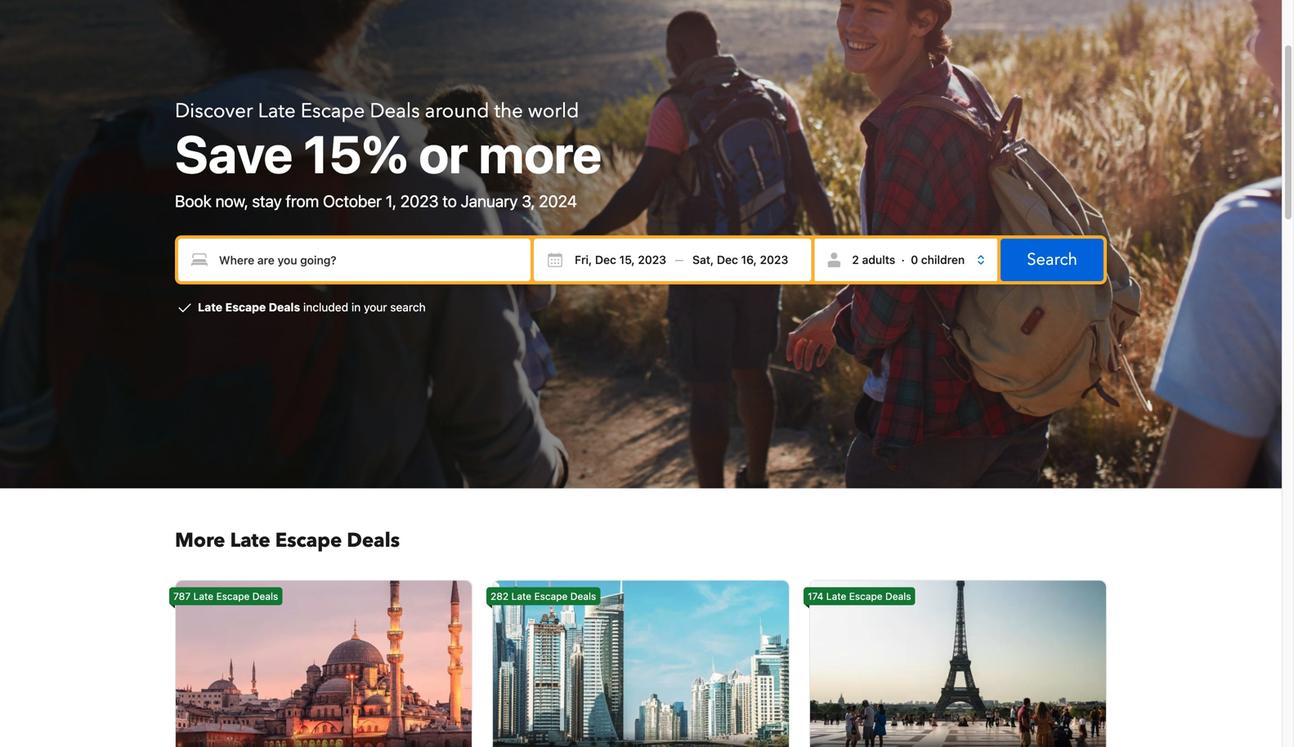 Task type: locate. For each thing, give the bounding box(es) containing it.
deals inside discover late escape deals around the world save 15% or more book now, stay from october 1, 2023 to january 3, 2024
[[370, 98, 420, 125]]

discover late escape deals around the world save 15% or more book now, stay from october 1, 2023 to january 3, 2024
[[175, 98, 602, 211]]

None search field
[[175, 236, 1108, 285]]

escape for 174 late escape deals
[[850, 591, 883, 602]]

1 horizontal spatial 2023
[[638, 253, 667, 267]]

0 horizontal spatial 2023
[[401, 192, 439, 211]]

discover
[[175, 98, 253, 125]]

the
[[494, 98, 523, 125]]

1,
[[386, 192, 397, 211]]

escape inside discover late escape deals around the world save 15% or more book now, stay from october 1, 2023 to january 3, 2024
[[301, 98, 365, 125]]

dec left 15,
[[595, 253, 617, 267]]

escape for 787 late escape deals
[[216, 591, 250, 602]]

deals
[[370, 98, 420, 125], [269, 301, 300, 314], [347, 528, 400, 555], [253, 591, 278, 602], [571, 591, 597, 602], [886, 591, 912, 602]]

1 svg image from the left
[[547, 252, 564, 268]]

now,
[[216, 192, 248, 211]]

paris image
[[811, 581, 1107, 748]]

2 adults · 0 children
[[853, 253, 965, 267]]

dec
[[595, 253, 617, 267], [717, 253, 739, 267]]

787 late escape deals
[[173, 591, 278, 602]]

escape for discover late escape deals around the world save 15% or more book now, stay from october 1, 2023 to january 3, 2024
[[301, 98, 365, 125]]

2 svg image from the left
[[693, 252, 709, 268]]

svg image left the "16,"
[[693, 252, 709, 268]]

0 horizontal spatial svg image
[[547, 252, 564, 268]]

2023 for fri, dec 15, 2023
[[638, 253, 667, 267]]

escape
[[301, 98, 365, 125], [225, 301, 266, 314], [275, 528, 342, 555], [216, 591, 250, 602], [534, 591, 568, 602], [850, 591, 883, 602]]

1 horizontal spatial dec
[[717, 253, 739, 267]]

2023 right the "16,"
[[760, 253, 789, 267]]

included
[[303, 301, 349, 314]]

2 dec from the left
[[717, 253, 739, 267]]

late for 787 late escape deals
[[193, 591, 214, 602]]

your
[[364, 301, 387, 314]]

svg image left fri, in the top left of the page
[[547, 252, 564, 268]]

Type your destination search field
[[178, 239, 531, 281]]

late
[[258, 98, 296, 125], [198, 301, 223, 314], [230, 528, 270, 555], [193, 591, 214, 602], [512, 591, 532, 602], [827, 591, 847, 602]]

svg image
[[547, 252, 564, 268], [693, 252, 709, 268]]

2
[[853, 253, 860, 267]]

0 horizontal spatial dec
[[595, 253, 617, 267]]

dec left the "16,"
[[717, 253, 739, 267]]

2 horizontal spatial 2023
[[760, 253, 789, 267]]

2023 right 15,
[[638, 253, 667, 267]]

174 late escape deals
[[808, 591, 912, 602]]

0
[[911, 253, 919, 267]]

2023
[[401, 192, 439, 211], [638, 253, 667, 267], [760, 253, 789, 267]]

3,
[[522, 192, 535, 211]]

svg image for fri,
[[547, 252, 564, 268]]

deals for 787 late escape deals
[[253, 591, 278, 602]]

escape for more late escape deals
[[275, 528, 342, 555]]

escape for 282 late escape deals
[[534, 591, 568, 602]]

late escape deals included in your search
[[198, 301, 426, 314]]

book
[[175, 192, 212, 211]]

282 late escape deals
[[491, 591, 597, 602]]

1 horizontal spatial svg image
[[693, 252, 709, 268]]

fri,
[[575, 253, 592, 267]]

around
[[425, 98, 490, 125]]

svg image for sat,
[[693, 252, 709, 268]]

more
[[175, 528, 225, 555]]

2023 right 1,
[[401, 192, 439, 211]]

1 dec from the left
[[595, 253, 617, 267]]

late for more late escape deals
[[230, 528, 270, 555]]

787
[[173, 591, 191, 602]]

late inside discover late escape deals around the world save 15% or more book now, stay from october 1, 2023 to january 3, 2024
[[258, 98, 296, 125]]

2024
[[539, 192, 577, 211]]

adults
[[863, 253, 896, 267]]



Task type: vqa. For each thing, say whether or not it's contained in the screenshot.
15,
yes



Task type: describe. For each thing, give the bounding box(es) containing it.
children
[[922, 253, 965, 267]]

january
[[461, 192, 518, 211]]

174
[[808, 591, 824, 602]]

save
[[175, 123, 293, 185]]

from
[[286, 192, 319, 211]]

·
[[902, 253, 905, 267]]

deals for 174 late escape deals
[[886, 591, 912, 602]]

more
[[479, 123, 602, 185]]

deals for discover late escape deals around the world save 15% or more book now, stay from october 1, 2023 to january 3, 2024
[[370, 98, 420, 125]]

late for discover late escape deals around the world save 15% or more book now, stay from october 1, 2023 to january 3, 2024
[[258, 98, 296, 125]]

dubai image
[[493, 581, 789, 748]]

istanbul image
[[176, 581, 472, 748]]

16,
[[741, 253, 757, 267]]

2023 inside discover late escape deals around the world save 15% or more book now, stay from october 1, 2023 to january 3, 2024
[[401, 192, 439, 211]]

late for 174 late escape deals
[[827, 591, 847, 602]]

none search field containing search
[[175, 236, 1108, 285]]

2023 for sat, dec 16, 2023
[[760, 253, 789, 267]]

search button
[[1001, 239, 1104, 281]]

dec for sat,
[[717, 253, 739, 267]]

or
[[419, 123, 469, 185]]

late for 282 late escape deals
[[512, 591, 532, 602]]

deals for 282 late escape deals
[[571, 591, 597, 602]]

search
[[390, 301, 426, 314]]

sat,
[[693, 253, 714, 267]]

deals for more late escape deals
[[347, 528, 400, 555]]

world
[[528, 98, 579, 125]]

more late escape deals
[[175, 528, 400, 555]]

to
[[443, 192, 457, 211]]

october
[[323, 192, 382, 211]]

search
[[1028, 249, 1078, 271]]

sat, dec 16, 2023
[[693, 253, 789, 267]]

15%
[[304, 123, 409, 185]]

282
[[491, 591, 509, 602]]

stay
[[252, 192, 282, 211]]

in
[[352, 301, 361, 314]]

dec for fri,
[[595, 253, 617, 267]]

fri, dec 15, 2023
[[575, 253, 667, 267]]

15,
[[620, 253, 635, 267]]



